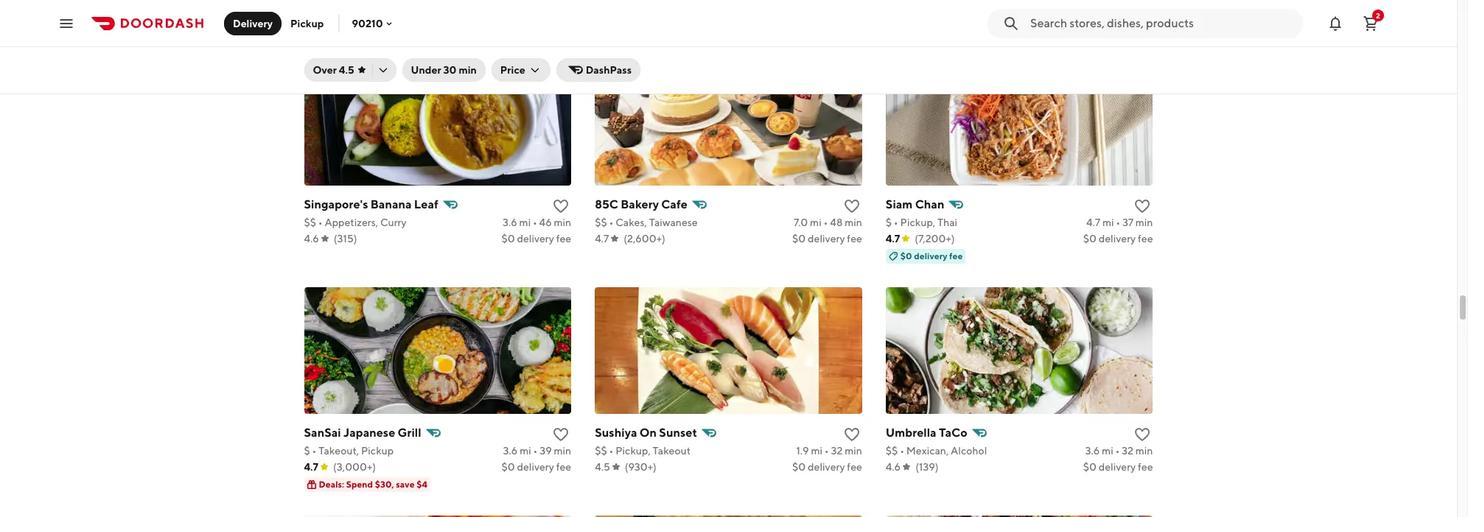 Task type: vqa. For each thing, say whether or not it's contained in the screenshot.


Task type: describe. For each thing, give the bounding box(es) containing it.
save
[[396, 479, 415, 490]]

singapore's
[[304, 198, 368, 212]]

4.7 left (840+)
[[304, 19, 319, 31]]

1.9
[[797, 446, 809, 457]]

dashpass button
[[556, 58, 641, 82]]

delivery for sushiya on sunset
[[808, 462, 845, 474]]

coffee
[[325, 3, 357, 15]]

click to add this store to your saved list image for sushiya on sunset
[[843, 426, 861, 444]]

min for singapore's banana leaf
[[554, 217, 571, 229]]

delivery for sansai japanese grill
[[517, 462, 554, 474]]

4.7 for sansai japanese grill
[[304, 462, 319, 474]]

mi for umbrella taco
[[1102, 446, 1114, 457]]

price button
[[492, 58, 550, 82]]

min for siam chan
[[1136, 217, 1153, 229]]

$​0 for umbrella taco
[[1083, 462, 1097, 474]]

$​0 delivery fee for siam chan
[[1083, 233, 1153, 245]]

dashpass
[[586, 64, 632, 76]]

min for umbrella taco
[[1136, 446, 1153, 457]]

fee for sansai japanese grill
[[556, 462, 571, 474]]

32 for umbrella taco
[[1122, 446, 1134, 457]]

48 for 6.8 mi • 48 min
[[1121, 3, 1134, 15]]

$$ • french, breakfast
[[886, 3, 989, 15]]

(3,000+)
[[333, 462, 376, 474]]

1 horizontal spatial 4.5
[[595, 462, 610, 474]]

(2,600+)
[[624, 233, 666, 245]]

fee down (7,200+)
[[950, 251, 963, 262]]

$0 delivery fee
[[901, 251, 963, 262]]

banana
[[371, 198, 412, 212]]

$0
[[901, 251, 912, 262]]

$​0 delivery fee for singapore's banana leaf
[[502, 233, 571, 245]]

$​0 for singapore's banana leaf
[[502, 233, 515, 245]]

7.0 mi • 48 min
[[794, 217, 862, 229]]

deals: spend $30, save $4
[[319, 479, 427, 490]]

90210 button
[[352, 17, 395, 29]]

(930+)
[[625, 462, 657, 474]]

4.6 for singapore's banana leaf
[[304, 233, 319, 245]]

takeout
[[653, 446, 691, 457]]

$​0 down 6.8
[[1083, 19, 1097, 31]]

bar
[[416, 3, 432, 15]]

$$ for singapore's banana leaf
[[304, 217, 316, 229]]

1 vertical spatial pickup
[[361, 446, 394, 457]]

fee for 85c bakery cafe
[[847, 233, 862, 245]]

$$ left coffee
[[304, 3, 316, 15]]

grill
[[398, 426, 421, 440]]

$​0 delivery fee for 85c bakery cafe
[[793, 233, 862, 245]]

$ for sansai japanese grill
[[304, 446, 310, 457]]

3.6 for leaf
[[503, 217, 517, 229]]

&
[[359, 3, 366, 15]]

delivery button
[[224, 11, 282, 35]]

sunset
[[659, 426, 697, 440]]

mi for sushiya on sunset
[[811, 446, 823, 457]]

umbrella
[[886, 426, 937, 440]]

over 4.5 button
[[304, 58, 396, 82]]

4.7 for 85c bakery cafe
[[595, 233, 609, 245]]

singapore's banana leaf
[[304, 198, 439, 212]]

siam chan
[[886, 198, 945, 212]]

$​0 for siam chan
[[1083, 233, 1097, 245]]

85c bakery cafe
[[595, 198, 688, 212]]

delivery down 6.8 mi • 48 min
[[1099, 19, 1136, 31]]

(7,200+)
[[915, 233, 955, 245]]

$$ left french,
[[886, 3, 898, 15]]

sushiya on sunset
[[595, 426, 697, 440]]

fee for umbrella taco
[[1138, 462, 1153, 474]]

spend
[[346, 479, 373, 490]]

cakes,
[[616, 217, 647, 229]]

$4
[[417, 479, 427, 490]]

delivery
[[233, 17, 273, 29]]

over 4.5
[[313, 64, 354, 76]]

min for sushiya on sunset
[[845, 446, 862, 457]]

(840+)
[[333, 19, 366, 31]]

leaf
[[414, 198, 439, 212]]

4.5 inside button
[[339, 64, 354, 76]]

$ for siam chan
[[886, 217, 892, 229]]

under
[[411, 64, 441, 76]]

$​0 for sushiya on sunset
[[793, 462, 806, 474]]

$​0 delivery fee for sansai japanese grill
[[502, 462, 571, 474]]

deals:
[[319, 479, 344, 490]]

2 button
[[1356, 8, 1386, 38]]

delivery for umbrella taco
[[1099, 462, 1136, 474]]

appetizers,
[[325, 217, 378, 229]]

mi for singapore's banana leaf
[[519, 217, 531, 229]]

3 items, open order cart image
[[1362, 14, 1380, 32]]

48 for 7.0 mi • 48 min
[[830, 217, 843, 229]]

umbrella taco
[[886, 426, 968, 440]]

2
[[1376, 11, 1381, 20]]



Task type: locate. For each thing, give the bounding box(es) containing it.
$​0 delivery fee for umbrella taco
[[1083, 462, 1153, 474]]

sansai japanese grill
[[304, 426, 421, 440]]

0 horizontal spatial 4.6
[[304, 233, 319, 245]]

$​0 delivery fee down 3.6 mi • 46 min
[[502, 233, 571, 245]]

4.5 right over
[[339, 64, 354, 76]]

pickup, for siam
[[901, 217, 936, 229]]

delivery down 3.6 mi • 46 min
[[517, 233, 554, 245]]

$$ down 85c
[[595, 217, 607, 229]]

price
[[500, 64, 525, 76]]

click to add this store to your saved list image up 1.9 mi • 32 min
[[843, 426, 861, 444]]

japanese
[[344, 426, 395, 440]]

$​0 for sansai japanese grill
[[502, 462, 515, 474]]

4.7 down 85c
[[595, 233, 609, 245]]

1 vertical spatial 4.5
[[595, 462, 610, 474]]

39
[[540, 446, 552, 457]]

on
[[640, 426, 657, 440]]

cafe
[[661, 198, 688, 212]]

37
[[1123, 217, 1134, 229]]

32
[[831, 446, 843, 457], [1122, 446, 1134, 457]]

4.7 down $ • pickup, thai
[[886, 233, 900, 245]]

1 vertical spatial click to add this store to your saved list image
[[552, 426, 570, 444]]

delivery down 1.9 mi • 32 min
[[808, 462, 845, 474]]

4.6 left (315)
[[304, 233, 319, 245]]

3.6 mi • 46 min
[[503, 217, 571, 229]]

0 horizontal spatial 4.5
[[339, 64, 354, 76]]

$ down sansai
[[304, 446, 310, 457]]

fee for siam chan
[[1138, 233, 1153, 245]]

4.7
[[304, 19, 319, 31], [1087, 217, 1101, 229], [595, 233, 609, 245], [886, 233, 900, 245], [304, 462, 319, 474]]

0 horizontal spatial 32
[[831, 446, 843, 457]]

0 vertical spatial pickup,
[[901, 217, 936, 229]]

$​0 down 3.6 mi • 46 min
[[502, 233, 515, 245]]

pickup, for sushiya
[[616, 446, 651, 457]]

click to add this store to your saved list image up 3.6 mi • 46 min
[[552, 198, 570, 216]]

3.6 for grill
[[503, 446, 518, 457]]

min inside under 30 min "button"
[[459, 64, 477, 76]]

siam
[[886, 198, 913, 212]]

tea,
[[368, 3, 387, 15]]

0 vertical spatial 4.5
[[339, 64, 354, 76]]

fee down 6.8 mi • 48 min
[[1138, 19, 1153, 31]]

1 horizontal spatial click to add this store to your saved list image
[[843, 198, 861, 216]]

chan
[[915, 198, 945, 212]]

click to add this store to your saved list image
[[552, 198, 570, 216], [1134, 198, 1152, 216], [843, 426, 861, 444], [1134, 426, 1152, 444]]

(139)
[[916, 462, 939, 474]]

$​0 delivery fee down 7.0 mi • 48 min
[[793, 233, 862, 245]]

fee down 1.9 mi • 32 min
[[847, 462, 862, 474]]

pickup
[[291, 17, 324, 29], [361, 446, 394, 457]]

$$ for 85c bakery cafe
[[595, 217, 607, 229]]

46
[[539, 217, 552, 229]]

sansai
[[304, 426, 341, 440]]

$​0 delivery fee down 3.6 mi • 32 min
[[1083, 462, 1153, 474]]

$$ down sushiya
[[595, 446, 607, 457]]

$​0 delivery fee down 6.8 mi • 48 min
[[1083, 19, 1153, 31]]

$30,
[[375, 479, 394, 490]]

click to add this store to your saved list image up the 3.6 mi • 39 min
[[552, 426, 570, 444]]

$​0 down 7.0
[[793, 233, 806, 245]]

$$
[[304, 3, 316, 15], [886, 3, 898, 15], [304, 217, 316, 229], [595, 217, 607, 229], [595, 446, 607, 457], [886, 446, 898, 457]]

$ down siam
[[886, 217, 892, 229]]

$$ • coffee & tea, juice bar
[[304, 3, 432, 15]]

fee down 4.7 mi • 37 min
[[1138, 233, 1153, 245]]

1 horizontal spatial pickup,
[[901, 217, 936, 229]]

$​0 delivery fee down 1.9 mi • 32 min
[[793, 462, 862, 474]]

bakery
[[621, 198, 659, 212]]

under 30 min button
[[402, 58, 486, 82]]

48 right 7.0
[[830, 217, 843, 229]]

$$ for umbrella taco
[[886, 446, 898, 457]]

$​0 down the 3.6 mi • 39 min
[[502, 462, 515, 474]]

1 horizontal spatial 4.6
[[886, 462, 901, 474]]

•
[[318, 3, 323, 15], [900, 3, 905, 15], [1115, 3, 1119, 15], [318, 217, 323, 229], [533, 217, 537, 229], [609, 217, 614, 229], [824, 217, 828, 229], [894, 217, 899, 229], [1116, 217, 1121, 229], [312, 446, 317, 457], [533, 446, 538, 457], [609, 446, 614, 457], [825, 446, 829, 457], [900, 446, 905, 457], [1116, 446, 1120, 457]]

6.8
[[1084, 3, 1099, 15]]

$$ • appetizers, curry
[[304, 217, 407, 229]]

0 horizontal spatial pickup,
[[616, 446, 651, 457]]

taco
[[939, 426, 968, 440]]

pickup inside button
[[291, 17, 324, 29]]

fee down 3.6 mi • 32 min
[[1138, 462, 1153, 474]]

mexican,
[[907, 446, 949, 457]]

$ • takeout, pickup
[[304, 446, 394, 457]]

4.5
[[339, 64, 354, 76], [595, 462, 610, 474]]

$$ • pickup, takeout
[[595, 446, 691, 457]]

click to add this store to your saved list image up 4.7 mi • 37 min
[[1134, 198, 1152, 216]]

3.6
[[503, 217, 517, 229], [503, 446, 518, 457], [1086, 446, 1100, 457]]

0 vertical spatial 4.6
[[304, 233, 319, 245]]

pickup,
[[901, 217, 936, 229], [616, 446, 651, 457]]

0 horizontal spatial $
[[304, 446, 310, 457]]

$​0 down 4.7 mi • 37 min
[[1083, 233, 1097, 245]]

1 horizontal spatial $
[[886, 217, 892, 229]]

3.6 mi • 39 min
[[503, 446, 571, 457]]

(315)
[[334, 233, 357, 245]]

notification bell image
[[1327, 14, 1345, 32]]

fee down 7.0 mi • 48 min
[[847, 233, 862, 245]]

0 vertical spatial 48
[[1121, 3, 1134, 15]]

min for sansai japanese grill
[[554, 446, 571, 457]]

$
[[886, 217, 892, 229], [304, 446, 310, 457]]

takeout,
[[319, 446, 359, 457]]

$​0 delivery fee down 4.7 mi • 37 min
[[1083, 233, 1153, 245]]

$​0 down 1.9
[[793, 462, 806, 474]]

fee down 3.6 mi • 46 min
[[556, 233, 571, 245]]

mi for siam chan
[[1103, 217, 1114, 229]]

4.7 down sansai
[[304, 462, 319, 474]]

30
[[443, 64, 457, 76]]

fee for sushiya on sunset
[[847, 462, 862, 474]]

0 horizontal spatial 48
[[830, 217, 843, 229]]

85c
[[595, 198, 618, 212]]

90210
[[352, 17, 383, 29]]

0 vertical spatial $
[[886, 217, 892, 229]]

pickup button
[[282, 11, 333, 35]]

taiwanese
[[649, 217, 698, 229]]

1.9 mi • 32 min
[[797, 446, 862, 457]]

click to add this store to your saved list image for siam chan
[[1134, 198, 1152, 216]]

delivery for singapore's banana leaf
[[517, 233, 554, 245]]

fee for singapore's banana leaf
[[556, 233, 571, 245]]

1 32 from the left
[[831, 446, 843, 457]]

delivery down 7.0 mi • 48 min
[[808, 233, 845, 245]]

1 vertical spatial 4.6
[[886, 462, 901, 474]]

under 30 min
[[411, 64, 477, 76]]

mi
[[1101, 3, 1113, 15], [519, 217, 531, 229], [810, 217, 822, 229], [1103, 217, 1114, 229], [520, 446, 531, 457], [811, 446, 823, 457], [1102, 446, 1114, 457]]

1 horizontal spatial 32
[[1122, 446, 1134, 457]]

delivery
[[1099, 19, 1136, 31], [517, 233, 554, 245], [808, 233, 845, 245], [1099, 233, 1136, 245], [914, 251, 948, 262], [517, 462, 554, 474], [808, 462, 845, 474], [1099, 462, 1136, 474]]

4.7 for siam chan
[[886, 233, 900, 245]]

delivery down 3.6 mi • 32 min
[[1099, 462, 1136, 474]]

click to add this store to your saved list image
[[843, 198, 861, 216], [552, 426, 570, 444]]

$$ down singapore's
[[304, 217, 316, 229]]

1 vertical spatial $
[[304, 446, 310, 457]]

Store search: begin typing to search for stores available on DoorDash text field
[[1031, 15, 1295, 31]]

delivery for 85c bakery cafe
[[808, 233, 845, 245]]

click to add this store to your saved list image for grill
[[552, 426, 570, 444]]

pickup left (840+)
[[291, 17, 324, 29]]

4.5 down sushiya
[[595, 462, 610, 474]]

delivery down 4.7 mi • 37 min
[[1099, 233, 1136, 245]]

click to add this store to your saved list image up 7.0 mi • 48 min
[[843, 198, 861, 216]]

0 vertical spatial pickup
[[291, 17, 324, 29]]

48 right 6.8
[[1121, 3, 1134, 15]]

delivery for siam chan
[[1099, 233, 1136, 245]]

min for 85c bakery cafe
[[845, 217, 862, 229]]

mi for 85c bakery cafe
[[810, 217, 822, 229]]

delivery down (7,200+)
[[914, 251, 948, 262]]

$$ • mexican, alcohol
[[886, 446, 987, 457]]

alcohol
[[951, 446, 987, 457]]

0 vertical spatial click to add this store to your saved list image
[[843, 198, 861, 216]]

1 horizontal spatial pickup
[[361, 446, 394, 457]]

click to add this store to your saved list image for singapore's banana leaf
[[552, 198, 570, 216]]

0 horizontal spatial pickup
[[291, 17, 324, 29]]

fee down the 3.6 mi • 39 min
[[556, 462, 571, 474]]

7.0
[[794, 217, 808, 229]]

6.8 mi • 48 min
[[1084, 3, 1153, 15]]

$$ for sushiya on sunset
[[595, 446, 607, 457]]

$​0 for 85c bakery cafe
[[793, 233, 806, 245]]

48
[[1121, 3, 1134, 15], [830, 217, 843, 229]]

4.6 left (139)
[[886, 462, 901, 474]]

1 vertical spatial pickup,
[[616, 446, 651, 457]]

curry
[[380, 217, 407, 229]]

$$ down umbrella
[[886, 446, 898, 457]]

delivery down the 3.6 mi • 39 min
[[517, 462, 554, 474]]

0 horizontal spatial click to add this store to your saved list image
[[552, 426, 570, 444]]

thai
[[938, 217, 958, 229]]

pickup down japanese
[[361, 446, 394, 457]]

french,
[[907, 3, 942, 15]]

juice
[[389, 3, 414, 15]]

$$ • cakes, taiwanese
[[595, 217, 698, 229]]

3.6 mi • 32 min
[[1086, 446, 1153, 457]]

$​0 delivery fee
[[1083, 19, 1153, 31], [502, 233, 571, 245], [793, 233, 862, 245], [1083, 233, 1153, 245], [502, 462, 571, 474], [793, 462, 862, 474], [1083, 462, 1153, 474]]

sushiya
[[595, 426, 637, 440]]

pickup, down siam chan
[[901, 217, 936, 229]]

click to add this store to your saved list image for umbrella taco
[[1134, 426, 1152, 444]]

4.6 for umbrella taco
[[886, 462, 901, 474]]

$​0 delivery fee down the 3.6 mi • 39 min
[[502, 462, 571, 474]]

1 vertical spatial 48
[[830, 217, 843, 229]]

click to add this store to your saved list image for cafe
[[843, 198, 861, 216]]

pickup, up (930+) on the bottom of page
[[616, 446, 651, 457]]

breakfast
[[944, 3, 989, 15]]

4.7 left "37"
[[1087, 217, 1101, 229]]

2 32 from the left
[[1122, 446, 1134, 457]]

4.6
[[304, 233, 319, 245], [886, 462, 901, 474]]

$ • pickup, thai
[[886, 217, 958, 229]]

$​0 down 3.6 mi • 32 min
[[1083, 462, 1097, 474]]

$​0 delivery fee for sushiya on sunset
[[793, 462, 862, 474]]

4.7 mi • 37 min
[[1087, 217, 1153, 229]]

fee
[[1138, 19, 1153, 31], [556, 233, 571, 245], [847, 233, 862, 245], [1138, 233, 1153, 245], [950, 251, 963, 262], [556, 462, 571, 474], [847, 462, 862, 474], [1138, 462, 1153, 474]]

click to add this store to your saved list image up 3.6 mi • 32 min
[[1134, 426, 1152, 444]]

1 horizontal spatial 48
[[1121, 3, 1134, 15]]

open menu image
[[58, 14, 75, 32]]

mi for sansai japanese grill
[[520, 446, 531, 457]]

32 for sushiya on sunset
[[831, 446, 843, 457]]

over
[[313, 64, 337, 76]]



